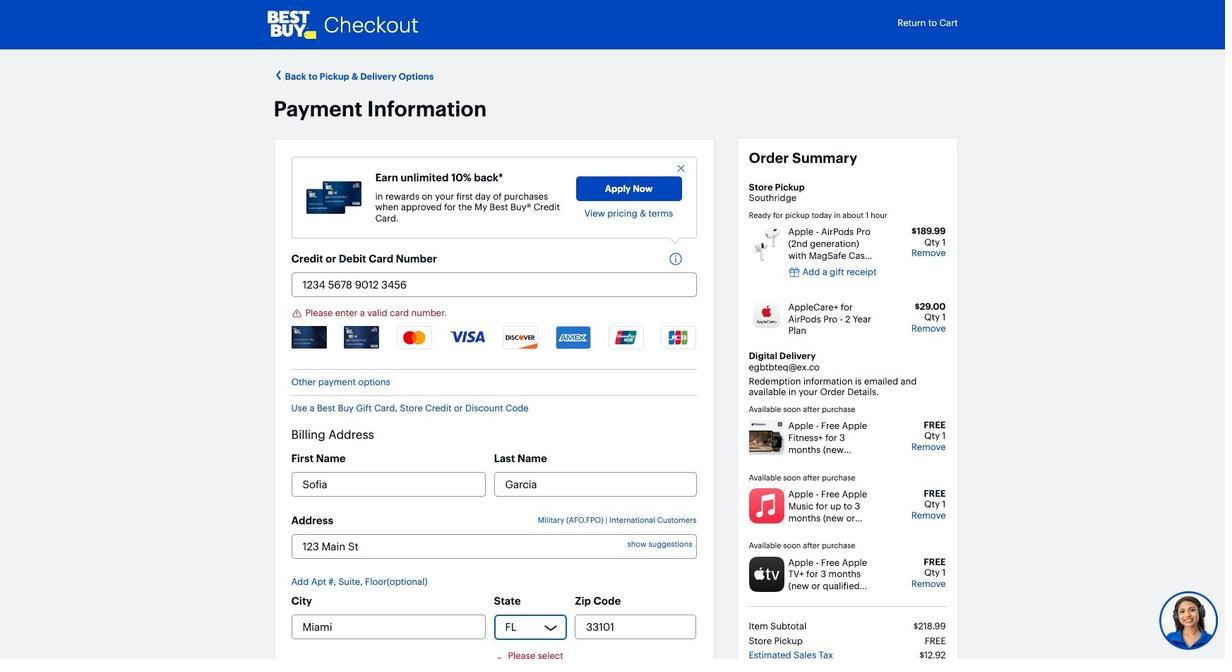 Task type: vqa. For each thing, say whether or not it's contained in the screenshot.
the information IMAGE at the right of the page
yes



Task type: locate. For each thing, give the bounding box(es) containing it.
error image
[[291, 308, 302, 319]]

my best buy card image
[[291, 326, 327, 348], [344, 326, 379, 348]]

mastercard image
[[397, 326, 432, 350]]

amex image
[[555, 326, 591, 350]]

None field
[[291, 535, 697, 560]]

my best buy card image left mastercard image
[[344, 326, 379, 348]]

1 my best buy card image from the left
[[291, 326, 327, 348]]

close image
[[675, 163, 686, 173]]

1 horizontal spatial my best buy card image
[[344, 326, 379, 348]]

0 horizontal spatial my best buy card image
[[291, 326, 327, 348]]

best buy help human beacon image
[[1158, 591, 1218, 651]]

my best buy card image down error icon
[[291, 326, 327, 348]]

None text field
[[291, 473, 486, 497]]

None text field
[[291, 273, 697, 298], [494, 473, 697, 497], [291, 615, 486, 640], [575, 615, 697, 640], [291, 273, 697, 298], [494, 473, 697, 497], [291, 615, 486, 640], [575, 615, 697, 640]]

jcb image
[[661, 326, 696, 350]]

my best buy credit card image
[[306, 182, 361, 214]]

list
[[291, 326, 697, 362]]

information image
[[668, 252, 689, 266]]



Task type: describe. For each thing, give the bounding box(es) containing it.
visa image
[[450, 326, 485, 344]]

error image
[[494, 657, 504, 659]]

union pay image
[[608, 326, 644, 350]]

2 my best buy card image from the left
[[344, 326, 379, 348]]

discover image
[[503, 326, 538, 350]]



